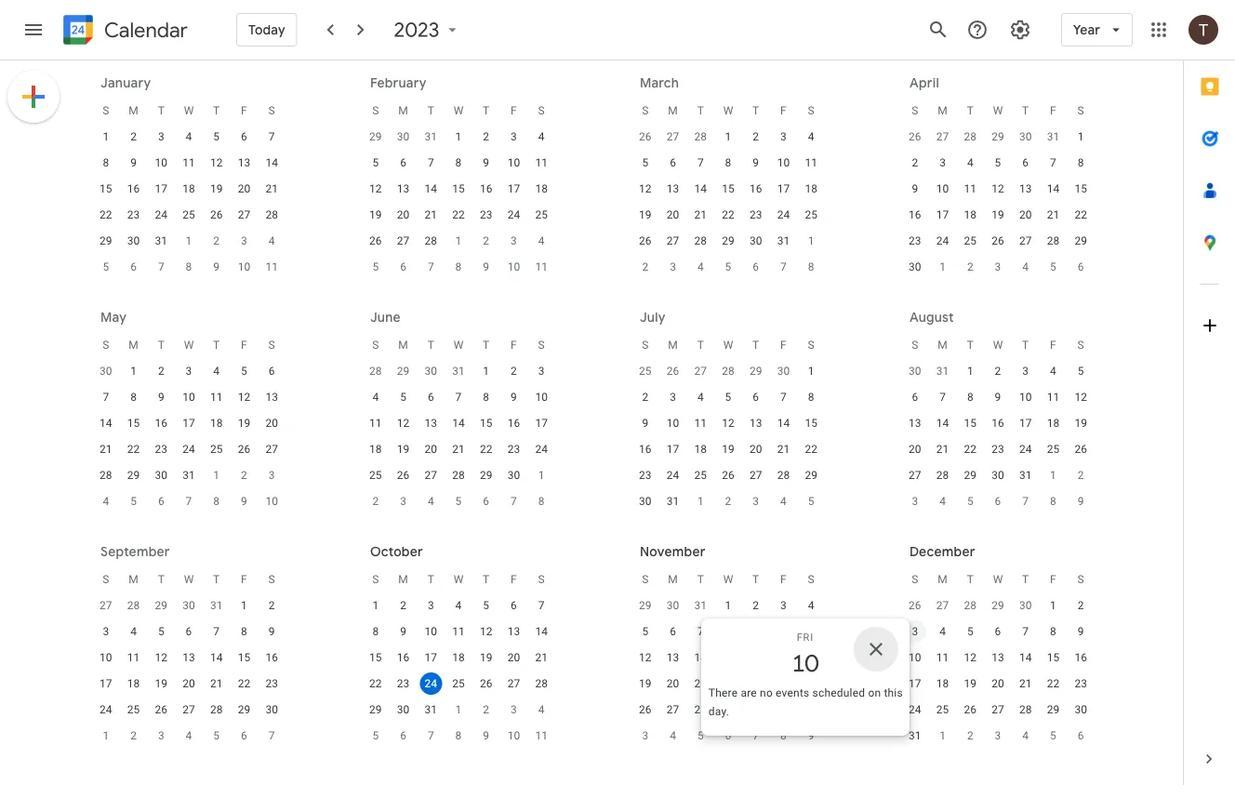 Task type: describe. For each thing, give the bounding box(es) containing it.
september 5 element
[[959, 490, 982, 513]]

13 inside june 'grid'
[[425, 417, 437, 430]]

30 inside november grid
[[667, 599, 679, 612]]

15 inside october grid
[[369, 651, 382, 664]]

12 inside april 'grid'
[[992, 182, 1005, 195]]

26 inside january grid
[[210, 208, 223, 221]]

23 for 23 element above september 6 element
[[992, 443, 1005, 456]]

june 2 element
[[233, 464, 255, 487]]

31 element up september 7 element
[[1015, 464, 1037, 487]]

23 element up june 6 "element"
[[150, 438, 172, 461]]

july 2 element
[[365, 490, 387, 513]]

february 11 element
[[261, 256, 283, 278]]

29 up the 'january 5' element
[[1047, 703, 1060, 716]]

august 31 element
[[205, 594, 228, 617]]

february grid
[[362, 98, 555, 280]]

20 element up october 4 element
[[178, 673, 200, 695]]

16 inside may grid
[[155, 417, 167, 430]]

2 inside august 2 element
[[725, 495, 732, 508]]

10 inside june 'grid'
[[535, 391, 548, 404]]

november 10 element
[[503, 725, 525, 747]]

31 for 31 element on top of september 7 element
[[1020, 469, 1032, 482]]

25 inside june 'grid'
[[369, 469, 382, 482]]

august 5 element
[[800, 490, 823, 513]]

1 right february 28 element
[[725, 130, 732, 143]]

17 for 17 element above may 1 element
[[937, 208, 949, 221]]

17 element up '24, today' element
[[420, 647, 442, 669]]

20 element up april 3 element
[[662, 204, 684, 226]]

july 4 element
[[420, 490, 442, 513]]

m for march
[[668, 104, 678, 117]]

28 up january 4 element
[[1020, 703, 1032, 716]]

18 element inside september grid
[[122, 673, 145, 695]]

26 up august 2 element
[[722, 469, 735, 482]]

14 for '14' element underneath august 31 'element'
[[210, 651, 223, 664]]

15 element up june 5 element
[[122, 412, 145, 434]]

march 27 element
[[932, 126, 954, 148]]

2 inside october 2 element
[[130, 729, 137, 742]]

day.
[[709, 705, 729, 718]]

8 inside december grid
[[1050, 625, 1057, 638]]

24 inside june 'grid'
[[535, 443, 548, 456]]

27 up october 4 element
[[183, 703, 195, 716]]

28 element up october 5 element
[[205, 699, 228, 721]]

f for december
[[1050, 573, 1057, 586]]

m for august
[[938, 339, 948, 352]]

12 element down october 29 element
[[634, 647, 657, 669]]

june 30 element
[[773, 360, 795, 382]]

13 inside july grid
[[750, 417, 762, 430]]

september
[[100, 543, 170, 560]]

24 inside december grid
[[909, 703, 922, 716]]

23 for 23 element to the left of '24, today' element
[[397, 677, 410, 690]]

23 for 23 element above october 7 element
[[266, 677, 278, 690]]

22 element up the october 6 element
[[233, 673, 255, 695]]

29 element up the 'january 5' element
[[1042, 699, 1065, 721]]

28 element up the june 4 element
[[95, 464, 117, 487]]

december grid
[[902, 567, 1095, 749]]

march 2 element
[[475, 230, 497, 252]]

18 inside june 'grid'
[[369, 443, 382, 456]]

26 inside february grid
[[369, 234, 382, 247]]

16 element up july 7 element
[[503, 412, 525, 434]]

january 1 element
[[932, 725, 954, 747]]

29 right november 28 "element"
[[992, 599, 1005, 612]]

24 inside cell
[[425, 677, 437, 690]]

30 element left may 1 element
[[904, 256, 926, 278]]

f for january
[[241, 104, 247, 117]]

24 element inside may grid
[[178, 438, 200, 461]]

11 element down november 27 element
[[932, 647, 954, 669]]

today button
[[236, 7, 297, 52]]

16 element down the 'march 26' element
[[904, 204, 926, 226]]

m for february
[[398, 104, 408, 117]]

20 for 20 element to the left of there at right bottom
[[667, 677, 679, 690]]

21 for 21 element over february 4 element
[[266, 182, 278, 195]]

row group for november
[[632, 593, 825, 749]]

11 down 'november 4' "element"
[[535, 729, 548, 742]]

26 element up november 2 element
[[475, 673, 497, 695]]

row containing 11
[[362, 410, 555, 436]]

18 inside may grid
[[210, 417, 223, 430]]

22 for 22 element to the left of "are"
[[722, 677, 735, 690]]

20 for 20 element over july 4 element at the left bottom
[[425, 443, 437, 456]]

12 inside october grid
[[480, 625, 493, 638]]

2 inside "may 2" element
[[967, 260, 974, 274]]

25 inside october grid
[[452, 677, 465, 690]]

19 element inside february grid
[[365, 204, 387, 226]]

row containing 31
[[902, 723, 1095, 749]]

31 for 31 element to the left of january 1 element
[[909, 729, 922, 742]]

m for january
[[129, 104, 138, 117]]

15 inside may grid
[[127, 417, 140, 430]]

september 2 element
[[1070, 464, 1092, 487]]

24 element up october 1 element
[[95, 699, 117, 721]]

are
[[741, 687, 757, 700]]

13 inside august 'grid'
[[909, 417, 922, 430]]

24 cell
[[417, 671, 445, 697]]

30 inside "element"
[[909, 365, 922, 378]]

9 inside april 'grid'
[[912, 182, 918, 195]]

27 inside october grid
[[508, 677, 520, 690]]

30 inside february grid
[[397, 130, 410, 143]]

november 7 element
[[420, 725, 442, 747]]

22 element up august 5 element
[[800, 438, 823, 461]]

row containing 6
[[902, 384, 1095, 410]]

17 element up july 1 element
[[530, 412, 553, 434]]

april 8 element
[[800, 256, 823, 278]]

september 6 element
[[987, 490, 1009, 513]]

w for may
[[184, 339, 194, 352]]

30 right june 29 element
[[777, 365, 790, 378]]

september 9 element
[[1070, 490, 1092, 513]]

9 inside june 'grid'
[[511, 391, 517, 404]]

1 up march 8 element
[[456, 234, 462, 247]]

31 for 31 element on the left of august 1 element
[[667, 495, 679, 508]]

30 element up july 7 element
[[503, 464, 525, 487]]

28 inside february grid
[[425, 234, 437, 247]]

30 element up january 6 element
[[1070, 699, 1092, 721]]

10 link
[[787, 645, 824, 682]]

20 element up november 3 element
[[503, 647, 525, 669]]

17 element up february 7 element
[[150, 178, 172, 200]]

29 left october 30 element
[[639, 599, 652, 612]]

march 3 element
[[503, 230, 525, 252]]

november 28 element
[[959, 594, 982, 617]]

13 element down march 30 element at the right top
[[1015, 178, 1037, 200]]

29 inside august 'grid'
[[964, 469, 977, 482]]

10 inside july grid
[[667, 417, 679, 430]]

28 up april 4 element
[[695, 234, 707, 247]]

row group for july
[[632, 358, 825, 514]]

26 element up the october 3 'element'
[[150, 699, 172, 721]]

19 inside november grid
[[639, 677, 652, 690]]

27 inside may grid
[[266, 443, 278, 456]]

1 up july 8 element
[[538, 469, 545, 482]]

18 element up march 4 element
[[530, 178, 553, 200]]

2 inside january 2 element
[[967, 729, 974, 742]]

november 6 element
[[392, 725, 415, 747]]

18 inside november grid
[[805, 651, 818, 664]]

march 26 element
[[904, 126, 926, 148]]

12 inside august 'grid'
[[1075, 391, 1087, 404]]

january 2 element
[[959, 725, 982, 747]]

1 up june 8 element
[[213, 469, 220, 482]]

21 for 21 element over may 5 element
[[1047, 208, 1060, 221]]

11 inside september grid
[[127, 651, 140, 664]]

w for june
[[454, 339, 464, 352]]

september 8 element
[[1042, 490, 1065, 513]]

30 up october 7 element
[[266, 703, 278, 716]]

24 element up march 3 'element'
[[503, 204, 525, 226]]

september 7 element
[[1015, 490, 1037, 513]]

17 for 17 element over june 7 element
[[183, 417, 195, 430]]

12 inside june 'grid'
[[397, 417, 410, 430]]

25 inside may grid
[[210, 443, 223, 456]]

21 for 21 element above "day."
[[695, 677, 707, 690]]

27 element up september 3 element
[[904, 464, 926, 487]]

13 inside january grid
[[238, 156, 250, 169]]

24 element up july 1 element
[[530, 438, 553, 461]]

21 element up august 4 element
[[773, 438, 795, 461]]

18 inside february grid
[[535, 182, 548, 195]]

row containing 13
[[902, 410, 1095, 436]]

27 element up june 3 element
[[261, 438, 283, 461]]

december
[[910, 543, 976, 560]]

may
[[100, 309, 127, 326]]

13 element up february 3 element
[[233, 152, 255, 174]]

22 for 22 element above august 5 element
[[805, 443, 818, 456]]

24 inside may grid
[[183, 443, 195, 456]]

september 3 element
[[904, 490, 926, 513]]

may grid
[[92, 332, 286, 514]]

9 inside "element"
[[483, 729, 489, 742]]

august
[[910, 309, 954, 326]]

w for january
[[184, 104, 194, 117]]

28 inside "element"
[[964, 599, 977, 612]]

may 1 element
[[932, 256, 954, 278]]

19 inside march "grid"
[[639, 208, 652, 221]]

24 element inside march "grid"
[[773, 204, 795, 226]]

28 inside november grid
[[695, 703, 707, 716]]

2 inside november 2 element
[[483, 703, 489, 716]]

april 3 element
[[662, 256, 684, 278]]

row group for february
[[362, 124, 555, 280]]

11 inside july grid
[[695, 417, 707, 430]]

january 30 element
[[392, 126, 415, 148]]

26 element up june 2 element
[[233, 438, 255, 461]]

15 inside december grid
[[1047, 651, 1060, 664]]

october 30 element
[[662, 594, 684, 617]]

february 2 element
[[205, 230, 228, 252]]

18 element inside april 'grid'
[[959, 204, 982, 226]]

18 element inside may grid
[[205, 412, 228, 434]]

31 for october 31 element
[[695, 599, 707, 612]]

february 4 element
[[261, 230, 283, 252]]

12 element up june 2 element
[[233, 386, 255, 408]]

february 28 element
[[690, 126, 712, 148]]

17 for 17 element to the right of this
[[909, 677, 922, 690]]

14 element up there at right bottom
[[690, 647, 712, 669]]

17 element up june 7 element
[[178, 412, 200, 434]]

february 26 element
[[634, 126, 657, 148]]

row containing 7
[[92, 384, 286, 410]]

31 for august 31 'element'
[[210, 599, 223, 612]]

14 for '14' element under november 30 'element'
[[1020, 651, 1032, 664]]

25 inside march "grid"
[[805, 208, 818, 221]]

2 down june 25 element
[[642, 391, 649, 404]]

30 element up october 7 element
[[261, 699, 283, 721]]

30 right 'august 29' "element"
[[183, 599, 195, 612]]

28 element up july 5 "element"
[[447, 464, 470, 487]]

2 right february 28 element
[[753, 130, 759, 143]]

march 11 element
[[530, 256, 553, 278]]

january 4 element
[[1015, 725, 1037, 747]]

f for september
[[241, 573, 247, 586]]

july 8 element
[[530, 490, 553, 513]]

2 inside june 2 element
[[241, 469, 247, 482]]

20 for 20 element on top of april 3 element
[[667, 208, 679, 221]]

29 inside october grid
[[369, 703, 382, 716]]

28 right the march 27 element
[[964, 130, 977, 143]]

20 element left there at right bottom
[[662, 673, 684, 695]]

17 for 17 element on top of october 1 element
[[100, 677, 112, 690]]

28 element up april 4 element
[[690, 230, 712, 252]]

may 5 element
[[1042, 256, 1065, 278]]

30 element up february 6 'element'
[[122, 230, 145, 252]]

23 element up january 6 element
[[1070, 673, 1092, 695]]

10 inside august 'grid'
[[1020, 391, 1032, 404]]

22 for 22 element above may 6 element
[[1075, 208, 1087, 221]]

7 inside april 'grid'
[[1050, 156, 1057, 169]]

april 4 element
[[690, 256, 712, 278]]

january 5 element
[[1042, 725, 1065, 747]]

november grid
[[632, 567, 825, 749]]

22 element up september 5 element
[[959, 438, 982, 461]]

27 left the august 28 element
[[100, 599, 112, 612]]

m for may
[[129, 339, 138, 352]]

31 for january 31 'element'
[[425, 130, 437, 143]]

december 1 element
[[773, 699, 795, 721]]

11 inside december grid
[[937, 651, 949, 664]]

11 inside june 'grid'
[[369, 417, 382, 430]]

17 element right this
[[904, 673, 926, 695]]

28 up august 4 element
[[777, 469, 790, 482]]

19 inside september grid
[[155, 677, 167, 690]]

22 for 22 element on top of the 'january 5' element
[[1047, 677, 1060, 690]]

calendar
[[104, 17, 188, 43]]

row group for august
[[902, 358, 1095, 514]]

march 10 element
[[503, 256, 525, 278]]

march 7 element
[[420, 256, 442, 278]]

22 for 22 element above the february 5 element
[[100, 208, 112, 221]]

may 29 element
[[392, 360, 415, 382]]

16 element up january 6 element
[[1070, 647, 1092, 669]]

25 inside december grid
[[937, 703, 949, 716]]

13 inside november grid
[[667, 651, 679, 664]]

13 inside march "grid"
[[667, 182, 679, 195]]

14 for '14' element underneath january 31 'element'
[[425, 182, 437, 195]]

2 right 'may 31' element
[[511, 365, 517, 378]]

21 element up "day."
[[690, 673, 712, 695]]

today
[[248, 21, 285, 38]]

16 inside february grid
[[480, 182, 493, 195]]

21 for 21 element over 'november 4' "element"
[[535, 651, 548, 664]]

14 element down march 31 element
[[1042, 178, 1065, 200]]

14 for '14' element on top of there at right bottom
[[695, 651, 707, 664]]

january
[[100, 74, 151, 91]]

july 6 element
[[475, 490, 497, 513]]

december 3 element
[[634, 725, 657, 747]]

28 right the february 27 element
[[695, 130, 707, 143]]

23 for 23 element above april 6 element
[[750, 208, 762, 221]]

21 for 21 element above july 5 "element"
[[452, 443, 465, 456]]

september grid
[[92, 567, 286, 749]]

22 element up april 5 element
[[717, 204, 740, 226]]

16 inside march "grid"
[[750, 182, 762, 195]]

19 inside january grid
[[210, 182, 223, 195]]

24 element inside november grid
[[773, 673, 795, 695]]

november
[[640, 543, 706, 560]]

12 element down 'august 29' "element"
[[150, 647, 172, 669]]

m for july
[[668, 339, 678, 352]]

23 for 23 element above february 6 'element'
[[127, 208, 140, 221]]

28 element up february 4 element
[[261, 204, 283, 226]]

july 5 element
[[447, 490, 470, 513]]

april 1 element
[[800, 230, 823, 252]]

15 element up july 6 element on the bottom left
[[475, 412, 497, 434]]

m for december
[[938, 573, 948, 586]]

14 element up february 4 element
[[261, 152, 283, 174]]

f for june
[[511, 339, 517, 352]]

year button
[[1061, 7, 1133, 52]]

june 4 element
[[95, 490, 117, 513]]

28 up may 5 element
[[1047, 234, 1060, 247]]

13 element down august 30 element
[[178, 647, 200, 669]]

row containing 21
[[92, 436, 286, 462]]

27 element up august 3 element
[[745, 464, 767, 487]]

october 6 element
[[233, 725, 255, 747]]

april
[[910, 74, 940, 91]]

august 27 element
[[95, 594, 117, 617]]

15 inside july grid
[[805, 417, 818, 430]]

june 29 element
[[745, 360, 767, 382]]

row group for june
[[362, 358, 555, 514]]

6 inside "element"
[[158, 495, 164, 508]]

29 inside march "grid"
[[722, 234, 735, 247]]

september 1 element
[[1042, 464, 1065, 487]]

15 element up the october 6 element
[[233, 647, 255, 669]]

2023 button
[[387, 17, 469, 43]]

22 for 22 element on top of the october 6 element
[[238, 677, 250, 690]]

august grid
[[902, 332, 1095, 514]]

there
[[709, 687, 738, 700]]

17 for 17 element below june 26 element
[[667, 443, 679, 456]]

1 inside november grid
[[725, 599, 732, 612]]

16 inside january grid
[[127, 182, 140, 195]]

october 7 element
[[261, 725, 283, 747]]

october
[[370, 543, 423, 560]]

31 for july 31 element
[[937, 365, 949, 378]]

25 inside april 'grid'
[[964, 234, 977, 247]]

14 element up 'november 4' "element"
[[530, 621, 553, 643]]

july 3 element
[[392, 490, 415, 513]]

june 10 element
[[261, 490, 283, 513]]

30 element up april 6 element
[[745, 230, 767, 252]]

june 5 element
[[122, 490, 145, 513]]

30 element left august 1 element
[[634, 490, 657, 513]]

11 inside november grid
[[805, 625, 818, 638]]

1 up february 8 "element"
[[186, 234, 192, 247]]

24 inside february grid
[[508, 208, 520, 221]]

w for september
[[184, 573, 194, 586]]

march 28 element
[[959, 126, 982, 148]]

2 right july 31 element
[[995, 365, 1001, 378]]

main drawer image
[[22, 19, 45, 41]]

12 inside january grid
[[210, 156, 223, 169]]

30 element up september 6 element
[[987, 464, 1009, 487]]

june 6 element
[[150, 490, 172, 513]]

12 element up november 2 element
[[475, 621, 497, 643]]

24, today element
[[420, 673, 442, 695]]

20 for 20 element over november 3 element
[[508, 651, 520, 664]]

30 down may
[[100, 365, 112, 378]]

may 4 element
[[1015, 256, 1037, 278]]

november 27 element
[[932, 594, 954, 617]]

26 element up may 3 "element"
[[987, 230, 1009, 252]]

26 left the february 27 element
[[639, 130, 652, 143]]

m for october
[[398, 573, 408, 586]]

w for december
[[993, 573, 1003, 586]]

24 inside november grid
[[777, 677, 790, 690]]



Task type: vqa. For each thing, say whether or not it's contained in the screenshot.


Task type: locate. For each thing, give the bounding box(es) containing it.
january 29 element
[[365, 126, 387, 148]]

m inside april 'grid'
[[938, 104, 948, 117]]

30 element up june 6 "element"
[[150, 464, 172, 487]]

march grid
[[632, 98, 825, 280]]

23 element
[[122, 204, 145, 226], [475, 204, 497, 226], [745, 204, 767, 226], [904, 230, 926, 252], [150, 438, 172, 461], [503, 438, 525, 461], [987, 438, 1009, 461], [634, 464, 657, 487], [261, 673, 283, 695], [392, 673, 415, 695], [745, 673, 767, 695], [1070, 673, 1092, 695]]

m up the august 28 element
[[129, 573, 138, 586]]

row group for january
[[92, 124, 286, 280]]

march 30 element
[[1015, 126, 1037, 148]]

27 up june 3 element
[[266, 443, 278, 456]]

23 inside march "grid"
[[750, 208, 762, 221]]

year
[[1073, 21, 1101, 38]]

20 element up june 3 element
[[261, 412, 283, 434]]

november 29 element
[[987, 594, 1009, 617]]

1 up september 8 element at bottom right
[[1050, 469, 1057, 482]]

august 28 element
[[122, 594, 145, 617]]

m up november 27 element
[[938, 573, 948, 586]]

23 up august
[[909, 234, 922, 247]]

august 30 element
[[178, 594, 200, 617]]

13 element down october 30 element
[[662, 647, 684, 669]]

11 down february 4 element
[[266, 260, 278, 274]]

11 down march 4 element
[[535, 260, 548, 274]]

16
[[127, 182, 140, 195], [480, 182, 493, 195], [750, 182, 762, 195], [909, 208, 922, 221], [155, 417, 167, 430], [508, 417, 520, 430], [992, 417, 1005, 430], [639, 443, 652, 456], [266, 651, 278, 664], [397, 651, 410, 664], [1075, 651, 1087, 664]]

1 right april 30 element
[[130, 365, 137, 378]]

on
[[868, 687, 881, 700]]

f for may
[[241, 339, 247, 352]]

w inside december grid
[[993, 573, 1003, 586]]

24
[[155, 208, 167, 221], [508, 208, 520, 221], [777, 208, 790, 221], [937, 234, 949, 247], [183, 443, 195, 456], [535, 443, 548, 456], [1020, 443, 1032, 456], [667, 469, 679, 482], [425, 677, 437, 690], [777, 677, 790, 690], [100, 703, 112, 716], [909, 703, 922, 716]]

f
[[241, 104, 247, 117], [511, 104, 517, 117], [781, 104, 787, 117], [1050, 104, 1057, 117], [241, 339, 247, 352], [511, 339, 517, 352], [781, 339, 787, 352], [1050, 339, 1057, 352], [241, 573, 247, 586], [511, 573, 517, 586], [781, 573, 787, 586], [1050, 573, 1057, 586]]

21 for 21 element above march 7 "element"
[[425, 208, 437, 221]]

23 for 23 element over january 6 element
[[1075, 677, 1087, 690]]

this
[[884, 687, 903, 700]]

14 for '14' element over 'november 4' "element"
[[535, 625, 548, 638]]

30 left may 1 element
[[909, 260, 922, 274]]

29 element up december 6 'element'
[[717, 699, 740, 721]]

26 up february 2 element
[[210, 208, 223, 221]]

w inside august 'grid'
[[993, 339, 1003, 352]]

14 element down april 30 element
[[95, 412, 117, 434]]

15 inside february grid
[[452, 182, 465, 195]]

17 for 17 element on top of february 7 element
[[155, 182, 167, 195]]

15 element
[[95, 178, 117, 200], [447, 178, 470, 200], [717, 178, 740, 200], [1070, 178, 1092, 200], [122, 412, 145, 434], [475, 412, 497, 434], [800, 412, 823, 434], [959, 412, 982, 434], [233, 647, 255, 669], [365, 647, 387, 669], [1042, 647, 1065, 669]]

8 inside november grid
[[781, 729, 787, 742]]

24 inside august 'grid'
[[1020, 443, 1032, 456]]

13 inside october grid
[[508, 625, 520, 638]]

20 for 20 element above 'may 4' element
[[1020, 208, 1032, 221]]

m for june
[[398, 339, 408, 352]]

1 right march 31 element
[[1078, 130, 1084, 143]]

fri 10 there are no events scheduled on this day.
[[709, 631, 903, 718]]

20 for 20 element above march 6 element
[[397, 208, 410, 221]]

f for november
[[781, 573, 787, 586]]

29 right may 28 element
[[397, 365, 410, 378]]

27 up the january 3 element
[[992, 703, 1005, 716]]

18 element inside march "grid"
[[800, 178, 823, 200]]

19 element up "september 2" element
[[1070, 412, 1092, 434]]

14 for '14' element above february 4 element
[[266, 156, 278, 169]]

row group for september
[[92, 593, 286, 749]]

20
[[238, 182, 250, 195], [397, 208, 410, 221], [667, 208, 679, 221], [1020, 208, 1032, 221], [266, 417, 278, 430], [425, 443, 437, 456], [750, 443, 762, 456], [909, 443, 922, 456], [508, 651, 520, 664], [183, 677, 195, 690], [667, 677, 679, 690], [992, 677, 1005, 690]]

w inside february grid
[[454, 104, 464, 117]]

w inside march "grid"
[[724, 104, 733, 117]]

settings menu image
[[1009, 19, 1032, 41]]

february 8 element
[[178, 256, 200, 278]]

31 for march 31 element
[[1047, 130, 1060, 143]]

14 for '14' element underneath july 31 element
[[937, 417, 949, 430]]

13
[[238, 156, 250, 169], [397, 182, 410, 195], [667, 182, 679, 195], [1020, 182, 1032, 195], [266, 391, 278, 404], [425, 417, 437, 430], [750, 417, 762, 430], [909, 417, 922, 430], [508, 625, 520, 638], [183, 651, 195, 664], [667, 651, 679, 664], [992, 651, 1005, 664]]

february 10 element
[[233, 256, 255, 278]]

22 for 22 element over march 1 element
[[452, 208, 465, 221]]

w for august
[[993, 339, 1003, 352]]

march
[[640, 74, 679, 91]]

15 inside june 'grid'
[[480, 417, 493, 430]]

february 5 element
[[95, 256, 117, 278]]

february 7 element
[[150, 256, 172, 278]]

23 for 23 element over june 6 "element"
[[155, 443, 167, 456]]

23 element up april 6 element
[[745, 204, 767, 226]]

f for october
[[511, 573, 517, 586]]

18 inside september grid
[[127, 677, 140, 690]]

31 right may 30 element
[[452, 365, 465, 378]]

29
[[369, 130, 382, 143], [992, 130, 1005, 143], [100, 234, 112, 247], [722, 234, 735, 247], [1075, 234, 1087, 247], [397, 365, 410, 378], [750, 365, 762, 378], [127, 469, 140, 482], [480, 469, 493, 482], [805, 469, 818, 482], [964, 469, 977, 482], [155, 599, 167, 612], [639, 599, 652, 612], [992, 599, 1005, 612], [238, 703, 250, 716], [369, 703, 382, 716], [722, 703, 735, 716], [1047, 703, 1060, 716]]

2 inside 'july 2' element
[[373, 495, 379, 508]]

row group containing 27
[[92, 593, 286, 749]]

w
[[184, 104, 194, 117], [454, 104, 464, 117], [724, 104, 733, 117], [993, 104, 1003, 117], [184, 339, 194, 352], [454, 339, 464, 352], [724, 339, 733, 352], [993, 339, 1003, 352], [184, 573, 194, 586], [454, 573, 464, 586], [724, 573, 733, 586], [993, 573, 1003, 586]]

august 4 element
[[773, 490, 795, 513]]

21 for 21 element over august 4 element
[[777, 443, 790, 456]]

27 right november 26 element
[[937, 599, 949, 612]]

15 inside march "grid"
[[722, 182, 735, 195]]

row group containing 25
[[632, 358, 825, 514]]

18 up march 4 element
[[535, 182, 548, 195]]

18
[[183, 182, 195, 195], [535, 182, 548, 195], [805, 182, 818, 195], [964, 208, 977, 221], [210, 417, 223, 430], [1047, 417, 1060, 430], [369, 443, 382, 456], [695, 443, 707, 456], [452, 651, 465, 664], [805, 651, 818, 664], [127, 677, 140, 690], [937, 677, 949, 690]]

w inside june 'grid'
[[454, 339, 464, 352]]

24 element up february 7 element
[[150, 204, 172, 226]]

may 2 element
[[959, 256, 982, 278]]

4
[[186, 130, 192, 143], [538, 130, 545, 143], [808, 130, 815, 143], [967, 156, 974, 169], [269, 234, 275, 247], [538, 234, 545, 247], [698, 260, 704, 274], [1023, 260, 1029, 274], [213, 365, 220, 378], [1050, 365, 1057, 378], [373, 391, 379, 404], [698, 391, 704, 404], [103, 495, 109, 508], [428, 495, 434, 508], [781, 495, 787, 508], [940, 495, 946, 508], [456, 599, 462, 612], [808, 599, 815, 612], [130, 625, 137, 638], [940, 625, 946, 638], [538, 703, 545, 716], [186, 729, 192, 742], [670, 729, 676, 742], [1023, 729, 1029, 742]]

2 left april 3 element
[[642, 260, 649, 274]]

19 up july 3 element at the bottom left of the page
[[397, 443, 410, 456]]

25
[[183, 208, 195, 221], [535, 208, 548, 221], [805, 208, 818, 221], [964, 234, 977, 247], [639, 365, 652, 378], [210, 443, 223, 456], [1047, 443, 1060, 456], [369, 469, 382, 482], [695, 469, 707, 482], [452, 677, 465, 690], [805, 677, 818, 690], [127, 703, 140, 716], [937, 703, 949, 716]]

21 for 21 element above april 4 element
[[695, 208, 707, 221]]

22 inside july grid
[[805, 443, 818, 456]]

26
[[639, 130, 652, 143], [909, 130, 922, 143], [210, 208, 223, 221], [369, 234, 382, 247], [639, 234, 652, 247], [992, 234, 1005, 247], [667, 365, 679, 378], [238, 443, 250, 456], [1075, 443, 1087, 456], [397, 469, 410, 482], [722, 469, 735, 482], [909, 599, 922, 612], [480, 677, 493, 690], [155, 703, 167, 716], [639, 703, 652, 716], [964, 703, 977, 716]]

march 31 element
[[1042, 126, 1065, 148]]

m for september
[[129, 573, 138, 586]]

january grid
[[92, 98, 286, 280]]

9 inside september grid
[[269, 625, 275, 638]]

20 element
[[233, 178, 255, 200], [392, 204, 415, 226], [662, 204, 684, 226], [1015, 204, 1037, 226], [261, 412, 283, 434], [420, 438, 442, 461], [745, 438, 767, 461], [904, 438, 926, 461], [503, 647, 525, 669], [178, 673, 200, 695], [662, 673, 684, 695], [987, 673, 1009, 695]]

11 up the april 1 element
[[805, 156, 818, 169]]

20 for 20 element on top of june 3 element
[[266, 417, 278, 430]]

31 inside 'element'
[[425, 130, 437, 143]]

19 inside july grid
[[722, 443, 735, 456]]

17 for 17 element on top of march 3 'element'
[[508, 182, 520, 195]]

31 for 'may 31' element
[[452, 365, 465, 378]]

21 for 21 element above the june 4 element
[[100, 443, 112, 456]]

june 8 element
[[205, 490, 228, 513]]

2 right august 31 'element'
[[269, 599, 275, 612]]

5 inside "element"
[[456, 495, 462, 508]]

19 element
[[205, 178, 228, 200], [365, 204, 387, 226], [634, 204, 657, 226], [987, 204, 1009, 226], [233, 412, 255, 434], [1070, 412, 1092, 434], [392, 438, 415, 461], [717, 438, 740, 461], [475, 647, 497, 669], [150, 673, 172, 695], [634, 673, 657, 695], [959, 673, 982, 695]]

t
[[158, 104, 165, 117], [213, 104, 220, 117], [428, 104, 434, 117], [483, 104, 490, 117], [697, 104, 704, 117], [753, 104, 759, 117], [967, 104, 974, 117], [1023, 104, 1029, 117], [158, 339, 165, 352], [213, 339, 220, 352], [428, 339, 434, 352], [483, 339, 490, 352], [697, 339, 704, 352], [753, 339, 759, 352], [967, 339, 974, 352], [1023, 339, 1029, 352], [158, 573, 165, 586], [213, 573, 220, 586], [428, 573, 434, 586], [483, 573, 490, 586], [697, 573, 704, 586], [753, 573, 759, 586], [967, 573, 974, 586], [1023, 573, 1029, 586]]

27
[[667, 130, 679, 143], [937, 130, 949, 143], [238, 208, 250, 221], [397, 234, 410, 247], [667, 234, 679, 247], [1020, 234, 1032, 247], [695, 365, 707, 378], [266, 443, 278, 456], [425, 469, 437, 482], [750, 469, 762, 482], [909, 469, 922, 482], [100, 599, 112, 612], [937, 599, 949, 612], [508, 677, 520, 690], [183, 703, 195, 716], [667, 703, 679, 716], [992, 703, 1005, 716]]

may 3 element
[[987, 256, 1009, 278]]

24 inside july grid
[[667, 469, 679, 482]]

june 26 element
[[662, 360, 684, 382]]

12 up november 2 element
[[480, 625, 493, 638]]

17 element up april 7 "element"
[[773, 178, 795, 200]]

13 inside april 'grid'
[[1020, 182, 1032, 195]]

november 8 element
[[447, 725, 470, 747]]

18 up the april 1 element
[[805, 182, 818, 195]]

july 1 element
[[530, 464, 553, 487]]

13 down the february 27 element
[[667, 182, 679, 195]]

calendar element
[[60, 11, 188, 52]]

11
[[183, 156, 195, 169], [535, 156, 548, 169], [805, 156, 818, 169], [964, 182, 977, 195], [266, 260, 278, 274], [535, 260, 548, 274], [210, 391, 223, 404], [1047, 391, 1060, 404], [369, 417, 382, 430], [695, 417, 707, 430], [452, 625, 465, 638], [805, 625, 818, 638], [127, 651, 140, 664], [937, 651, 949, 664], [535, 729, 548, 742]]

14 inside february grid
[[425, 182, 437, 195]]

row group containing 28
[[362, 358, 555, 514]]

august 29 element
[[150, 594, 172, 617]]

8 inside july grid
[[808, 391, 815, 404]]

20 inside september grid
[[183, 677, 195, 690]]

31 right october 30 element
[[695, 599, 707, 612]]

november 9 element
[[475, 725, 497, 747]]

row group for october
[[362, 593, 555, 749]]

14 inside august 'grid'
[[937, 417, 949, 430]]

31 inside 'element'
[[210, 599, 223, 612]]

14 for '14' element underneath february 28 element
[[695, 182, 707, 195]]

2 left july 3 element at the bottom left of the page
[[373, 495, 379, 508]]

february 6 element
[[122, 256, 145, 278]]

17
[[155, 182, 167, 195], [508, 182, 520, 195], [777, 182, 790, 195], [937, 208, 949, 221], [183, 417, 195, 430], [535, 417, 548, 430], [1020, 417, 1032, 430], [667, 443, 679, 456], [425, 651, 437, 664], [100, 677, 112, 690], [909, 677, 922, 690]]

w for march
[[724, 104, 733, 117]]

28 right 'august 27' element
[[127, 599, 140, 612]]

july 31 element
[[932, 360, 954, 382]]

22 inside march "grid"
[[722, 208, 735, 221]]

31 inside june 'grid'
[[452, 365, 465, 378]]

2023
[[394, 17, 440, 43]]

february 1 element
[[178, 230, 200, 252]]

31 for 31 element on top of november 7 element
[[425, 703, 437, 716]]

14 down march 31 element
[[1047, 182, 1060, 195]]

14 inside december grid
[[1020, 651, 1032, 664]]

20 element up september 3 element
[[904, 438, 926, 461]]

31 element up april 7 "element"
[[773, 230, 795, 252]]

12 element
[[205, 152, 228, 174], [365, 178, 387, 200], [634, 178, 657, 200], [987, 178, 1009, 200], [233, 386, 255, 408], [1070, 386, 1092, 408], [392, 412, 415, 434], [717, 412, 740, 434], [475, 621, 497, 643], [150, 647, 172, 669], [634, 647, 657, 669], [959, 647, 982, 669]]

october 5 element
[[205, 725, 228, 747]]

20 inside may grid
[[266, 417, 278, 430]]

14 for '14' element underneath "june 30" element
[[777, 417, 790, 430]]

21 element up july 5 "element"
[[447, 438, 470, 461]]

m
[[129, 104, 138, 117], [398, 104, 408, 117], [668, 104, 678, 117], [938, 104, 948, 117], [129, 339, 138, 352], [398, 339, 408, 352], [668, 339, 678, 352], [938, 339, 948, 352], [129, 573, 138, 586], [398, 573, 408, 586], [668, 573, 678, 586], [938, 573, 948, 586]]

26 up the april 2 element
[[639, 234, 652, 247]]

14 inside september grid
[[210, 651, 223, 664]]

16 inside august 'grid'
[[992, 417, 1005, 430]]

20 inside august 'grid'
[[909, 443, 922, 456]]

17 up september 7 element
[[1020, 417, 1032, 430]]

29 up july 6 element on the bottom left
[[480, 469, 493, 482]]

row containing 20
[[902, 436, 1095, 462]]

31 inside january grid
[[155, 234, 167, 247]]

9 inside march "grid"
[[753, 156, 759, 169]]

14 element down february 28 element
[[690, 178, 712, 200]]

15 up march 1 element
[[452, 182, 465, 195]]

23
[[127, 208, 140, 221], [480, 208, 493, 221], [750, 208, 762, 221], [909, 234, 922, 247], [155, 443, 167, 456], [508, 443, 520, 456], [992, 443, 1005, 456], [639, 469, 652, 482], [266, 677, 278, 690], [397, 677, 410, 690], [750, 677, 762, 690], [1075, 677, 1087, 690]]

21 for 21 element on top of september 4 element
[[937, 443, 949, 456]]

24 inside january grid
[[155, 208, 167, 221]]

28 element up december 5 element
[[690, 699, 712, 721]]

july
[[640, 309, 666, 326]]

21 element up may 5 element
[[1042, 204, 1065, 226]]

17 for 17 element above april 7 "element"
[[777, 182, 790, 195]]

october 1 element
[[95, 725, 117, 747]]

23 for 23 element on top of march 2 'element'
[[480, 208, 493, 221]]

row group for may
[[92, 358, 286, 514]]

30
[[397, 130, 410, 143], [1020, 130, 1032, 143], [127, 234, 140, 247], [750, 234, 762, 247], [909, 260, 922, 274], [100, 365, 112, 378], [425, 365, 437, 378], [777, 365, 790, 378], [909, 365, 922, 378], [155, 469, 167, 482], [508, 469, 520, 482], [992, 469, 1005, 482], [639, 495, 652, 508], [183, 599, 195, 612], [667, 599, 679, 612], [1020, 599, 1032, 612], [266, 703, 278, 716], [397, 703, 410, 716], [1075, 703, 1087, 716]]

29 up the october 6 element
[[238, 703, 250, 716]]

21 up 'november 4' "element"
[[535, 651, 548, 664]]

june 28 element
[[717, 360, 740, 382]]

october 3 element
[[150, 725, 172, 747]]

december 6 element
[[717, 725, 740, 747]]

24 element
[[150, 204, 172, 226], [503, 204, 525, 226], [773, 204, 795, 226], [932, 230, 954, 252], [178, 438, 200, 461], [530, 438, 553, 461], [1015, 438, 1037, 461], [662, 464, 684, 487], [773, 673, 795, 695], [95, 699, 117, 721], [904, 699, 926, 721]]

11 element down june 27 element
[[690, 412, 712, 434]]

22 element up may 6 element
[[1070, 204, 1092, 226]]

2
[[130, 130, 137, 143], [483, 130, 489, 143], [753, 130, 759, 143], [912, 156, 918, 169], [213, 234, 220, 247], [483, 234, 489, 247], [642, 260, 649, 274], [967, 260, 974, 274], [158, 365, 164, 378], [511, 365, 517, 378], [995, 365, 1001, 378], [642, 391, 649, 404], [241, 469, 247, 482], [1078, 469, 1084, 482], [373, 495, 379, 508], [725, 495, 732, 508], [269, 599, 275, 612], [400, 599, 407, 612], [753, 599, 759, 612], [1078, 599, 1084, 612], [483, 703, 489, 716], [130, 729, 137, 742], [967, 729, 974, 742]]

july 7 element
[[503, 490, 525, 513]]

3
[[158, 130, 164, 143], [511, 130, 517, 143], [781, 130, 787, 143], [940, 156, 946, 169], [241, 234, 247, 247], [511, 234, 517, 247], [670, 260, 676, 274], [995, 260, 1001, 274], [186, 365, 192, 378], [538, 365, 545, 378], [1023, 365, 1029, 378], [670, 391, 676, 404], [269, 469, 275, 482], [400, 495, 407, 508], [753, 495, 759, 508], [912, 495, 918, 508], [428, 599, 434, 612], [781, 599, 787, 612], [103, 625, 109, 638], [912, 625, 918, 638], [511, 703, 517, 716], [158, 729, 164, 742], [642, 729, 649, 742], [995, 729, 1001, 742]]

11 inside april 'grid'
[[964, 182, 977, 195]]

19
[[210, 182, 223, 195], [369, 208, 382, 221], [639, 208, 652, 221], [992, 208, 1005, 221], [238, 417, 250, 430], [1075, 417, 1087, 430], [397, 443, 410, 456], [722, 443, 735, 456], [480, 651, 493, 664], [155, 677, 167, 690], [639, 677, 652, 690], [964, 677, 977, 690]]

13 up november 3 element
[[508, 625, 520, 638]]

28
[[695, 130, 707, 143], [964, 130, 977, 143], [266, 208, 278, 221], [425, 234, 437, 247], [695, 234, 707, 247], [1047, 234, 1060, 247], [369, 365, 382, 378], [722, 365, 735, 378], [100, 469, 112, 482], [452, 469, 465, 482], [777, 469, 790, 482], [937, 469, 949, 482], [127, 599, 140, 612], [964, 599, 977, 612], [535, 677, 548, 690], [210, 703, 223, 716], [695, 703, 707, 716], [1020, 703, 1032, 716]]

30 right march 29 element
[[1020, 130, 1032, 143]]

october 4 element
[[178, 725, 200, 747]]

12 inside february grid
[[369, 182, 382, 195]]

22 for 22 element above july 6 element on the bottom left
[[480, 443, 493, 456]]

6
[[241, 130, 247, 143], [400, 156, 407, 169], [670, 156, 676, 169], [1023, 156, 1029, 169], [130, 260, 137, 274], [400, 260, 407, 274], [753, 260, 759, 274], [1078, 260, 1084, 274], [269, 365, 275, 378], [428, 391, 434, 404], [753, 391, 759, 404], [912, 391, 918, 404], [158, 495, 164, 508], [483, 495, 489, 508], [995, 495, 1001, 508], [511, 599, 517, 612], [186, 625, 192, 638], [670, 625, 676, 638], [995, 625, 1001, 638], [241, 729, 247, 742], [400, 729, 407, 742], [725, 729, 732, 742], [1078, 729, 1084, 742]]

w for february
[[454, 104, 464, 117]]

31 for 31 element on top of april 7 "element"
[[777, 234, 790, 247]]

10 inside december grid
[[909, 651, 922, 664]]

19 inside june 'grid'
[[397, 443, 410, 456]]

w for november
[[724, 573, 733, 586]]

may 31 element
[[447, 360, 470, 382]]

calendar heading
[[100, 17, 188, 43]]

june 25 element
[[634, 360, 657, 382]]

20 for 20 element over february 3 element
[[238, 182, 250, 195]]

may 30 element
[[420, 360, 442, 382]]

29 right march 28 element
[[992, 130, 1005, 143]]

21 for 21 element over january 4 element
[[1020, 677, 1032, 690]]

november 26 element
[[904, 594, 926, 617]]

22 for 22 element over april 5 element
[[722, 208, 735, 221]]

23 element up the november
[[634, 464, 657, 487]]

3 inside 'element'
[[511, 234, 517, 247]]

february 3 element
[[233, 230, 255, 252]]

11 down the august 28 element
[[127, 651, 140, 664]]

march 6 element
[[392, 256, 415, 278]]

april 6 element
[[745, 256, 767, 278]]

f for february
[[511, 104, 517, 117]]

29 element
[[95, 230, 117, 252], [717, 230, 740, 252], [1070, 230, 1092, 252], [122, 464, 145, 487], [475, 464, 497, 487], [800, 464, 823, 487], [959, 464, 982, 487], [233, 699, 255, 721], [365, 699, 387, 721], [717, 699, 740, 721], [1042, 699, 1065, 721]]

december 5 element
[[690, 725, 712, 747]]

23 element up august
[[904, 230, 926, 252]]

17 up october 1 element
[[100, 677, 112, 690]]

19 element up june 2 element
[[233, 412, 255, 434]]

17 element
[[150, 178, 172, 200], [503, 178, 525, 200], [773, 178, 795, 200], [932, 204, 954, 226], [178, 412, 200, 434], [530, 412, 553, 434], [1015, 412, 1037, 434], [662, 438, 684, 461], [420, 647, 442, 669], [773, 647, 795, 669], [95, 673, 117, 695], [904, 673, 926, 695]]

11 up march 4 element
[[535, 156, 548, 169]]

26 element up the april 2 element
[[634, 230, 657, 252]]

20 up november 3 element
[[508, 651, 520, 664]]

june 3 element
[[261, 464, 283, 487]]

15 element up november 5 element on the left bottom of page
[[365, 647, 387, 669]]

17 inside january grid
[[155, 182, 167, 195]]

12
[[210, 156, 223, 169], [369, 182, 382, 195], [639, 182, 652, 195], [992, 182, 1005, 195], [238, 391, 250, 404], [1075, 391, 1087, 404], [397, 417, 410, 430], [722, 417, 735, 430], [480, 625, 493, 638], [155, 651, 167, 664], [639, 651, 652, 664], [964, 651, 977, 664]]

july 30 element
[[904, 360, 926, 382]]

w for april
[[993, 104, 1003, 117]]

f for march
[[781, 104, 787, 117]]

15 inside january grid
[[100, 182, 112, 195]]

f inside december grid
[[1050, 573, 1057, 586]]

october 29 element
[[634, 594, 657, 617]]

16 inside september grid
[[266, 651, 278, 664]]

8
[[103, 156, 109, 169], [456, 156, 462, 169], [725, 156, 732, 169], [1078, 156, 1084, 169], [186, 260, 192, 274], [456, 260, 462, 274], [808, 260, 815, 274], [130, 391, 137, 404], [483, 391, 489, 404], [808, 391, 815, 404], [967, 391, 974, 404], [213, 495, 220, 508], [538, 495, 545, 508], [1050, 495, 1057, 508], [241, 625, 247, 638], [373, 625, 379, 638], [1050, 625, 1057, 638], [456, 729, 462, 742], [781, 729, 787, 742]]

17 inside april 'grid'
[[937, 208, 949, 221]]

23 for 23 element on top of august
[[909, 234, 922, 247]]

14 for '14' element underneath 'may 31' element
[[452, 417, 465, 430]]

22 for 22 element over november 5 element on the left bottom of page
[[369, 677, 382, 690]]

21 inside may grid
[[100, 443, 112, 456]]

11 element up november 1 element
[[447, 621, 470, 643]]

row containing 14
[[92, 410, 286, 436]]

january 6 element
[[1070, 725, 1092, 747]]

m inside june 'grid'
[[398, 339, 408, 352]]

s
[[103, 104, 109, 117], [268, 104, 275, 117], [372, 104, 379, 117], [538, 104, 545, 117], [642, 104, 649, 117], [808, 104, 815, 117], [912, 104, 919, 117], [1078, 104, 1085, 117], [103, 339, 109, 352], [268, 339, 275, 352], [372, 339, 379, 352], [538, 339, 545, 352], [642, 339, 649, 352], [808, 339, 815, 352], [912, 339, 919, 352], [1078, 339, 1085, 352], [103, 573, 109, 586], [268, 573, 275, 586], [372, 573, 379, 586], [538, 573, 545, 586], [642, 573, 649, 586], [808, 573, 815, 586], [912, 573, 919, 586], [1078, 573, 1085, 586]]

2 right november 30 'element'
[[1078, 599, 1084, 612]]

9
[[130, 156, 137, 169], [483, 156, 489, 169], [753, 156, 759, 169], [912, 182, 918, 195], [213, 260, 220, 274], [483, 260, 489, 274], [158, 391, 164, 404], [511, 391, 517, 404], [995, 391, 1001, 404], [642, 417, 649, 430], [241, 495, 247, 508], [1078, 495, 1084, 508], [269, 625, 275, 638], [400, 625, 407, 638], [1078, 625, 1084, 638], [483, 729, 489, 742], [808, 729, 815, 742]]

row
[[92, 98, 286, 124], [362, 98, 555, 124], [632, 98, 825, 124], [902, 98, 1095, 124], [92, 124, 286, 150], [362, 124, 555, 150], [632, 124, 825, 150], [902, 124, 1095, 150], [92, 150, 286, 176], [362, 150, 555, 176], [632, 150, 825, 176], [902, 150, 1095, 176], [92, 176, 286, 202], [362, 176, 555, 202], [632, 176, 825, 202], [902, 176, 1095, 202], [92, 202, 286, 228], [362, 202, 555, 228], [632, 202, 825, 228], [902, 202, 1095, 228], [92, 228, 286, 254], [362, 228, 555, 254], [632, 228, 825, 254], [902, 228, 1095, 254], [92, 254, 286, 280], [362, 254, 555, 280], [632, 254, 825, 280], [902, 254, 1095, 280], [92, 332, 286, 358], [362, 332, 555, 358], [632, 332, 825, 358], [902, 332, 1095, 358], [92, 358, 286, 384], [362, 358, 555, 384], [632, 358, 825, 384], [902, 358, 1095, 384], [92, 384, 286, 410], [362, 384, 555, 410], [632, 384, 825, 410], [902, 384, 1095, 410], [92, 410, 286, 436], [362, 410, 555, 436], [632, 410, 825, 436], [902, 410, 1095, 436], [92, 436, 286, 462], [362, 436, 555, 462], [632, 436, 825, 462], [902, 436, 1095, 462], [92, 462, 286, 488], [362, 462, 555, 488], [632, 462, 825, 488], [902, 462, 1095, 488], [92, 488, 286, 514], [362, 488, 555, 514], [632, 488, 825, 514], [902, 488, 1095, 514], [92, 567, 286, 593], [362, 567, 555, 593], [632, 567, 825, 593], [902, 567, 1095, 593], [92, 593, 286, 619], [362, 593, 555, 619], [632, 593, 825, 619], [902, 593, 1095, 619], [92, 619, 286, 645], [362, 619, 555, 645], [632, 619, 825, 645], [902, 619, 1095, 645], [92, 645, 286, 671], [362, 645, 555, 671], [632, 645, 825, 671], [902, 645, 1095, 671], [92, 671, 286, 697], [362, 671, 555, 697], [632, 671, 825, 697], [902, 671, 1095, 697], [92, 697, 286, 723], [362, 697, 555, 723], [632, 697, 825, 723], [902, 697, 1095, 723], [92, 723, 286, 749], [362, 723, 555, 749], [632, 723, 825, 749], [902, 723, 1095, 749]]

13 element down the january 30 element on the top left
[[392, 178, 415, 200]]

21 up the june 4 element
[[100, 443, 112, 456]]

support image
[[966, 19, 989, 41]]

m up june 26 element
[[668, 339, 678, 352]]

august 3 element
[[745, 490, 767, 513]]

1 inside row
[[940, 729, 946, 742]]

24 element up may 1 element
[[932, 230, 954, 252]]

31 element up february 7 element
[[150, 230, 172, 252]]

1 right july 31 element
[[967, 365, 974, 378]]

23 element left '24, today' element
[[392, 673, 415, 695]]

11 up february 1 element
[[183, 156, 195, 169]]

january 3 element
[[987, 725, 1009, 747]]

no
[[760, 687, 773, 700]]

30 inside october grid
[[397, 703, 410, 716]]

f for august
[[1050, 339, 1057, 352]]

14 for '14' element below march 31 element
[[1047, 182, 1060, 195]]

2 up november 9 "element" at left
[[483, 703, 489, 716]]

15 up august 5 element
[[805, 417, 818, 430]]

14
[[266, 156, 278, 169], [425, 182, 437, 195], [695, 182, 707, 195], [1047, 182, 1060, 195], [100, 417, 112, 430], [452, 417, 465, 430], [777, 417, 790, 430], [937, 417, 949, 430], [535, 625, 548, 638], [210, 651, 223, 664], [695, 651, 707, 664], [1020, 651, 1032, 664]]

september 4 element
[[932, 490, 954, 513]]

w inside january grid
[[184, 104, 194, 117]]

31 for 31 element on top of february 7 element
[[155, 234, 167, 247]]

june 27 element
[[690, 360, 712, 382]]

17 for 17 element on top of july 1 element
[[535, 417, 548, 430]]

5
[[213, 130, 220, 143], [373, 156, 379, 169], [642, 156, 649, 169], [995, 156, 1001, 169], [103, 260, 109, 274], [373, 260, 379, 274], [725, 260, 732, 274], [1050, 260, 1057, 274], [241, 365, 247, 378], [1078, 365, 1084, 378], [400, 391, 407, 404], [725, 391, 732, 404], [130, 495, 137, 508], [456, 495, 462, 508], [808, 495, 815, 508], [967, 495, 974, 508], [483, 599, 489, 612], [158, 625, 164, 638], [642, 625, 649, 638], [967, 625, 974, 638], [213, 729, 220, 742], [373, 729, 379, 742], [698, 729, 704, 742], [1050, 729, 1057, 742]]

14 inside november grid
[[695, 651, 707, 664]]

21 inside february grid
[[425, 208, 437, 221]]

15 inside august 'grid'
[[964, 417, 977, 430]]

17 inside may grid
[[183, 417, 195, 430]]

20 for 20 element on top of the january 3 element
[[992, 677, 1005, 690]]

22 up march 1 element
[[452, 208, 465, 221]]

27 inside june 'grid'
[[425, 469, 437, 482]]

may 6 element
[[1070, 256, 1092, 278]]

march 4 element
[[530, 230, 553, 252]]

w inside november grid
[[724, 573, 733, 586]]

row group for march
[[632, 124, 825, 280]]

june grid
[[362, 332, 555, 514]]

1
[[103, 130, 109, 143], [456, 130, 462, 143], [725, 130, 732, 143], [1078, 130, 1084, 143], [186, 234, 192, 247], [456, 234, 462, 247], [808, 234, 815, 247], [940, 260, 946, 274], [130, 365, 137, 378], [483, 365, 489, 378], [808, 365, 815, 378], [967, 365, 974, 378], [213, 469, 220, 482], [538, 469, 545, 482], [1050, 469, 1057, 482], [698, 495, 704, 508], [241, 599, 247, 612], [373, 599, 379, 612], [725, 599, 732, 612], [1050, 599, 1057, 612], [456, 703, 462, 716], [103, 729, 109, 742], [940, 729, 946, 742]]

26 inside june 'grid'
[[397, 469, 410, 482]]

9 inside december grid
[[1078, 625, 1084, 638]]

fri
[[797, 631, 814, 643]]

17 inside august 'grid'
[[1020, 417, 1032, 430]]

events
[[776, 687, 810, 700]]

23 for 23 element on top of july 7 element
[[508, 443, 520, 456]]

20 inside april 'grid'
[[1020, 208, 1032, 221]]

scheduled
[[813, 687, 865, 700]]

31
[[425, 130, 437, 143], [1047, 130, 1060, 143], [155, 234, 167, 247], [777, 234, 790, 247], [452, 365, 465, 378], [937, 365, 949, 378], [183, 469, 195, 482], [1020, 469, 1032, 482], [667, 495, 679, 508], [210, 599, 223, 612], [695, 599, 707, 612], [425, 703, 437, 716], [909, 729, 922, 742]]

26 inside august 'grid'
[[1075, 443, 1087, 456]]

9 inside july grid
[[642, 417, 649, 430]]

31 inside october grid
[[425, 703, 437, 716]]

m for april
[[938, 104, 948, 117]]

18 inside august 'grid'
[[1047, 417, 1060, 430]]

22 up november 5 element on the left bottom of page
[[369, 677, 382, 690]]

november 30 element
[[1015, 594, 1037, 617]]

10
[[155, 156, 167, 169], [508, 156, 520, 169], [777, 156, 790, 169], [937, 182, 949, 195], [238, 260, 250, 274], [508, 260, 520, 274], [183, 391, 195, 404], [535, 391, 548, 404], [1020, 391, 1032, 404], [667, 417, 679, 430], [266, 495, 278, 508], [425, 625, 437, 638], [791, 648, 818, 679], [100, 651, 112, 664], [909, 651, 922, 664], [508, 729, 520, 742]]

december 8 element
[[773, 725, 795, 747]]

february
[[370, 74, 427, 91]]

20 element up march 6 element
[[392, 204, 415, 226]]

14 down january 31 'element'
[[425, 182, 437, 195]]

october 2 element
[[122, 725, 145, 747]]

28 element
[[261, 204, 283, 226], [420, 230, 442, 252], [690, 230, 712, 252], [1042, 230, 1065, 252], [95, 464, 117, 487], [447, 464, 470, 487], [773, 464, 795, 487], [932, 464, 954, 487], [530, 673, 553, 695], [205, 699, 228, 721], [690, 699, 712, 721], [1015, 699, 1037, 721]]

23 for 23 element on top of the november
[[639, 469, 652, 482]]

13 element
[[233, 152, 255, 174], [392, 178, 415, 200], [662, 178, 684, 200], [1015, 178, 1037, 200], [261, 386, 283, 408], [420, 412, 442, 434], [745, 412, 767, 434], [904, 412, 926, 434], [503, 621, 525, 643], [178, 647, 200, 669], [662, 647, 684, 669], [987, 647, 1009, 669]]

7
[[269, 130, 275, 143], [428, 156, 434, 169], [698, 156, 704, 169], [1050, 156, 1057, 169], [158, 260, 164, 274], [428, 260, 434, 274], [781, 260, 787, 274], [103, 391, 109, 404], [456, 391, 462, 404], [781, 391, 787, 404], [940, 391, 946, 404], [186, 495, 192, 508], [511, 495, 517, 508], [1023, 495, 1029, 508], [538, 599, 545, 612], [213, 625, 220, 638], [698, 625, 704, 638], [1023, 625, 1029, 638], [269, 729, 275, 742], [428, 729, 434, 742], [753, 729, 759, 742]]

w for july
[[724, 339, 733, 352]]

june
[[370, 309, 401, 326]]

25 inside january grid
[[183, 208, 195, 221]]

february 27 element
[[662, 126, 684, 148]]

february 9 element
[[205, 256, 228, 278]]

23 for 23 element on the right of there at right bottom
[[750, 677, 762, 690]]

19 inside august 'grid'
[[1075, 417, 1087, 430]]

w for october
[[454, 573, 464, 586]]

27 element
[[233, 204, 255, 226], [392, 230, 415, 252], [662, 230, 684, 252], [1015, 230, 1037, 252], [261, 438, 283, 461], [420, 464, 442, 487], [745, 464, 767, 487], [904, 464, 926, 487], [503, 673, 525, 695], [178, 699, 200, 721], [662, 699, 684, 721], [987, 699, 1009, 721]]

m up may 29 element at the left of page
[[398, 339, 408, 352]]

18 inside october grid
[[452, 651, 465, 664]]

31 element
[[150, 230, 172, 252], [773, 230, 795, 252], [178, 464, 200, 487], [1015, 464, 1037, 487], [662, 490, 684, 513], [420, 699, 442, 721], [904, 725, 926, 747]]

march 29 element
[[987, 126, 1009, 148]]

29 up june 5 element
[[127, 469, 140, 482]]

22
[[100, 208, 112, 221], [452, 208, 465, 221], [722, 208, 735, 221], [1075, 208, 1087, 221], [127, 443, 140, 456], [480, 443, 493, 456], [805, 443, 818, 456], [964, 443, 977, 456], [238, 677, 250, 690], [369, 677, 382, 690], [722, 677, 735, 690], [1047, 677, 1060, 690]]

25 inside september grid
[[127, 703, 140, 716]]

f for april
[[1050, 104, 1057, 117]]

14 down february 28 element
[[695, 182, 707, 195]]

22 element up the february 5 element
[[95, 204, 117, 226]]

10 inside september grid
[[100, 651, 112, 664]]

31 for 31 element above june 7 element
[[183, 469, 195, 482]]

31 element left january 1 element
[[904, 725, 926, 747]]

april grid
[[902, 98, 1095, 280]]

october 31 element
[[690, 594, 712, 617]]

april 5 element
[[717, 256, 740, 278]]

november 1 element
[[447, 699, 470, 721]]

w inside september grid
[[184, 573, 194, 586]]

row group for april
[[902, 124, 1095, 280]]

16 inside june 'grid'
[[508, 417, 520, 430]]

19 up february 2 element
[[210, 182, 223, 195]]

22 inside october grid
[[369, 677, 382, 690]]

26 inside may grid
[[238, 443, 250, 456]]

16 up january 6 element
[[1075, 651, 1087, 664]]

29 up may 6 element
[[1075, 234, 1087, 247]]

28 left "day."
[[695, 703, 707, 716]]

18 element inside july grid
[[690, 438, 712, 461]]

21
[[266, 182, 278, 195], [425, 208, 437, 221], [695, 208, 707, 221], [1047, 208, 1060, 221], [100, 443, 112, 456], [452, 443, 465, 456], [777, 443, 790, 456], [937, 443, 949, 456], [535, 651, 548, 664], [210, 677, 223, 690], [695, 677, 707, 690], [1020, 677, 1032, 690]]

w inside july grid
[[724, 339, 733, 352]]

29 right the august 28 element
[[155, 599, 167, 612]]

tab list
[[1184, 60, 1236, 733]]

15
[[100, 182, 112, 195], [452, 182, 465, 195], [722, 182, 735, 195], [1075, 182, 1087, 195], [127, 417, 140, 430], [480, 417, 493, 430], [805, 417, 818, 430], [964, 417, 977, 430], [238, 651, 250, 664], [369, 651, 382, 664], [1047, 651, 1060, 664]]

22 for 22 element over september 5 element
[[964, 443, 977, 456]]

12 element down february 26 element on the right top of the page
[[634, 178, 657, 200]]

row containing 18
[[362, 436, 555, 462]]

july grid
[[632, 332, 825, 514]]

2 inside november grid
[[753, 599, 759, 612]]

march 9 element
[[475, 256, 497, 278]]

m inside "grid"
[[668, 104, 678, 117]]

m for november
[[668, 573, 678, 586]]

11 inside march "grid"
[[805, 156, 818, 169]]

f inside november grid
[[781, 573, 787, 586]]

23 right there at right bottom
[[750, 677, 762, 690]]

row group for december
[[902, 593, 1095, 749]]

9 inside november grid
[[808, 729, 815, 742]]



